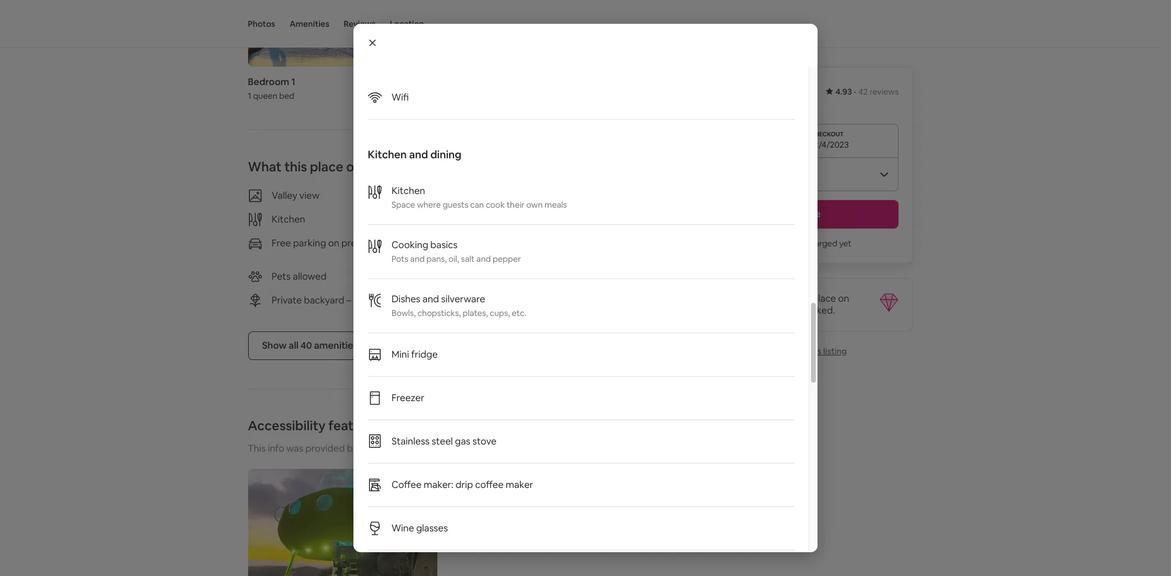 Task type: describe. For each thing, give the bounding box(es) containing it.
fully
[[353, 294, 373, 307]]

meals
[[545, 199, 567, 210]]

and down cooking at the left of the page
[[410, 254, 425, 264]]

property
[[562, 294, 601, 307]]

dishes
[[392, 293, 420, 305]]

glasses
[[416, 522, 448, 534]]

location button
[[390, 0, 424, 48]]

is
[[739, 304, 745, 317]]

oil,
[[449, 254, 459, 264]]

free
[[272, 237, 291, 249]]

reviewed
[[418, 442, 458, 455]]

maker
[[506, 478, 533, 491]]

private patio or balcony
[[471, 270, 573, 283]]

and inside 'accessibility features' region
[[400, 442, 416, 455]]

airbnb.
[[473, 442, 505, 455]]

can
[[470, 199, 484, 210]]

what this place offers dialog
[[353, 24, 818, 576]]

40
[[301, 339, 312, 352]]

2 by from the left
[[460, 442, 471, 455]]

listing
[[823, 346, 847, 356]]

patio
[[503, 270, 526, 283]]

accessibility features
[[248, 417, 380, 434]]

features
[[328, 417, 380, 434]]

cooking basics pots and pans, oil, salt and pepper
[[392, 239, 521, 264]]

private for private backyard – fully fenced
[[272, 294, 302, 307]]

booked.
[[799, 304, 835, 317]]

wifi inside what this place offers dialog
[[392, 91, 409, 104]]

reserve button
[[707, 200, 899, 229]]

pets
[[272, 270, 291, 283]]

private backyard – fully fenced
[[272, 294, 406, 307]]

pots
[[392, 254, 408, 264]]

free parking on premises
[[272, 237, 381, 249]]

plates,
[[463, 308, 488, 318]]

usually
[[747, 304, 777, 317]]

vineyard
[[471, 189, 509, 202]]

dining
[[430, 148, 462, 161]]

reviews
[[344, 18, 376, 29]]

amenities
[[314, 339, 358, 352]]

drip
[[456, 478, 473, 491]]

cooking
[[392, 239, 428, 251]]

dishes and silverware bowls, chopsticks, plates, cups, etc.
[[392, 293, 526, 318]]

reserve
[[785, 208, 821, 220]]

vineyard view
[[471, 189, 532, 202]]

tub
[[520, 236, 535, 248]]

where
[[417, 199, 441, 210]]

queen
[[253, 91, 277, 101]]

airbnb
[[707, 304, 737, 317]]

this
[[248, 442, 266, 455]]

balcony
[[539, 270, 573, 283]]

kitchen for and
[[368, 148, 407, 161]]

ufo's
[[788, 292, 810, 305]]

wine glasses
[[392, 522, 448, 534]]

and left dining
[[409, 148, 428, 161]]

be
[[794, 238, 804, 249]]

coffee
[[392, 478, 422, 491]]

space
[[392, 199, 415, 210]]

12/4/2023 button
[[707, 124, 899, 157]]

report this listing
[[778, 346, 847, 356]]

what
[[248, 158, 282, 175]]

maker:
[[424, 478, 454, 491]]

you won't be charged yet
[[754, 238, 852, 249]]

1 vertical spatial 1
[[248, 91, 251, 101]]

this info was provided by the host and reviewed by airbnb.
[[248, 442, 505, 455]]



Task type: vqa. For each thing, say whether or not it's contained in the screenshot.
1st Privacy from the right
no



Task type: locate. For each thing, give the bounding box(es) containing it.
the
[[360, 442, 375, 455]]

wifi down can on the top of page
[[471, 213, 488, 226]]

offers
[[346, 158, 382, 175]]

coffee maker: drip coffee maker
[[392, 478, 533, 491]]

this for report
[[807, 346, 822, 356]]

42
[[858, 86, 868, 97]]

what this place offers
[[248, 158, 382, 175]]

charged
[[805, 238, 837, 249]]

0 vertical spatial place
[[310, 158, 343, 175]]

show all 40 amenities button
[[248, 332, 372, 360]]

ufo's place on airbnb is usually fully booked.
[[707, 292, 849, 317]]

private down pets
[[272, 294, 302, 307]]

and right salt
[[476, 254, 491, 264]]

kitchen inside kitchen space where guests can cook their own meals
[[392, 184, 425, 197]]

by left stove
[[460, 442, 471, 455]]

location
[[390, 18, 424, 29]]

security cameras on property
[[471, 294, 601, 307]]

place inside ufo's place on airbnb is usually fully booked.
[[812, 292, 836, 305]]

1 left queen
[[248, 91, 251, 101]]

bedroom
[[248, 76, 289, 88]]

1 vertical spatial this
[[807, 346, 822, 356]]

1 vertical spatial kitchen
[[392, 184, 425, 197]]

place
[[310, 158, 343, 175], [812, 292, 836, 305]]

all right available
[[583, 236, 592, 248]]

view
[[299, 189, 320, 202], [511, 189, 532, 202]]

this up valley view at the top left
[[284, 158, 307, 175]]

0 horizontal spatial place
[[310, 158, 343, 175]]

0 horizontal spatial wifi
[[392, 91, 409, 104]]

this
[[284, 158, 307, 175], [807, 346, 822, 356]]

and inside dishes and silverware bowls, chopsticks, plates, cups, etc.
[[423, 293, 439, 305]]

stainless steel gas stove
[[392, 435, 497, 448]]

pets allowed
[[272, 270, 327, 283]]

bedroom 1 1 queen bed
[[248, 76, 295, 101]]

chopsticks,
[[418, 308, 461, 318]]

amenities
[[289, 18, 329, 29]]

private left hot in the top left of the page
[[471, 236, 501, 248]]

kitchen
[[368, 148, 407, 161], [392, 184, 425, 197], [272, 213, 305, 226]]

2 vertical spatial kitchen
[[272, 213, 305, 226]]

hot
[[503, 236, 518, 248]]

wine
[[392, 522, 414, 534]]

private
[[471, 236, 501, 248], [471, 270, 501, 283], [272, 294, 302, 307]]

place right ufo's
[[812, 292, 836, 305]]

view for vineyard view
[[511, 189, 532, 202]]

1 horizontal spatial place
[[812, 292, 836, 305]]

on inside ufo's place on airbnb is usually fully booked.
[[838, 292, 849, 305]]

view for valley view
[[299, 189, 320, 202]]

accessibility features region
[[243, 417, 641, 576]]

reviews
[[870, 86, 899, 97]]

1 by from the left
[[347, 442, 358, 455]]

0 vertical spatial private
[[471, 236, 501, 248]]

0 horizontal spatial 1
[[248, 91, 251, 101]]

and right host
[[400, 442, 416, 455]]

this for what
[[284, 158, 307, 175]]

report
[[778, 346, 805, 356]]

on for cameras
[[548, 294, 559, 307]]

1 horizontal spatial view
[[511, 189, 532, 202]]

–
[[346, 294, 351, 307]]

accessibility
[[248, 417, 326, 434]]

gas
[[455, 435, 470, 448]]

bowls,
[[392, 308, 416, 318]]

wifi
[[392, 91, 409, 104], [471, 213, 488, 226]]

provided
[[305, 442, 345, 455]]

on for place
[[838, 292, 849, 305]]

view right cook
[[511, 189, 532, 202]]

and
[[409, 148, 428, 161], [410, 254, 425, 264], [476, 254, 491, 264], [423, 293, 439, 305], [400, 442, 416, 455]]

etc.
[[512, 308, 526, 318]]

fully
[[779, 304, 797, 317]]

1 view from the left
[[299, 189, 320, 202]]

bed
[[279, 91, 294, 101]]

all inside private hot tub - available all year
[[583, 236, 592, 248]]

reviews button
[[344, 0, 376, 48]]

cameras
[[509, 294, 546, 307]]

kitchen space where guests can cook their own meals
[[392, 184, 567, 210]]

own
[[526, 199, 543, 210]]

fenced
[[375, 294, 406, 307]]

premises
[[341, 237, 381, 249]]

freezer
[[392, 392, 424, 404]]

won't
[[770, 238, 792, 249]]

0 horizontal spatial all
[[289, 339, 299, 352]]

on
[[328, 237, 339, 249], [838, 292, 849, 305], [548, 294, 559, 307]]

show
[[262, 339, 287, 352]]

report this listing button
[[759, 346, 847, 356]]

on down balcony
[[548, 294, 559, 307]]

private for private patio or balcony
[[471, 270, 501, 283]]

0 vertical spatial wifi
[[392, 91, 409, 104]]

coffee
[[475, 478, 504, 491]]

wifi up kitchen and dining on the left top of the page
[[392, 91, 409, 104]]

0 vertical spatial 1
[[291, 76, 295, 88]]

private hot tub - available all year
[[471, 236, 592, 260]]

by
[[347, 442, 358, 455], [460, 442, 471, 455]]

bedroom 1 image
[[248, 0, 437, 67], [248, 0, 437, 67]]

private inside private hot tub - available all year
[[471, 236, 501, 248]]

photos
[[248, 18, 275, 29]]

fridge
[[411, 348, 438, 361]]

place left offers
[[310, 158, 343, 175]]

2 view from the left
[[511, 189, 532, 202]]

stainless
[[392, 435, 430, 448]]

steel
[[432, 435, 453, 448]]

lit path to the guest entrance, verified image image
[[248, 469, 437, 576], [248, 469, 437, 576]]

on for parking
[[328, 237, 339, 249]]

valley view
[[272, 189, 320, 202]]

was
[[286, 442, 303, 455]]

by left the
[[347, 442, 358, 455]]

·
[[854, 86, 856, 97]]

0 vertical spatial all
[[583, 236, 592, 248]]

security
[[471, 294, 507, 307]]

1 horizontal spatial wifi
[[471, 213, 488, 226]]

view right valley
[[299, 189, 320, 202]]

salt
[[461, 254, 475, 264]]

guests
[[443, 199, 468, 210]]

mini fridge
[[392, 348, 438, 361]]

on right parking
[[328, 237, 339, 249]]

amenities button
[[289, 0, 329, 48]]

private down 'year'
[[471, 270, 501, 283]]

2 vertical spatial private
[[272, 294, 302, 307]]

on right booked.
[[838, 292, 849, 305]]

you
[[754, 238, 769, 249]]

bedroom 2 image
[[447, 0, 637, 67], [447, 0, 637, 67]]

1 up bed
[[291, 76, 295, 88]]

show all 40 amenities
[[262, 339, 358, 352]]

all inside button
[[289, 339, 299, 352]]

1 vertical spatial place
[[812, 292, 836, 305]]

1 horizontal spatial by
[[460, 442, 471, 455]]

info
[[268, 442, 284, 455]]

4.93
[[835, 86, 852, 97]]

0 horizontal spatial this
[[284, 158, 307, 175]]

0 horizontal spatial by
[[347, 442, 358, 455]]

2 horizontal spatial on
[[838, 292, 849, 305]]

1 vertical spatial all
[[289, 339, 299, 352]]

or
[[528, 270, 537, 283]]

1 horizontal spatial on
[[548, 294, 559, 307]]

0 vertical spatial kitchen
[[368, 148, 407, 161]]

1 horizontal spatial all
[[583, 236, 592, 248]]

pans,
[[426, 254, 447, 264]]

0 vertical spatial this
[[284, 158, 307, 175]]

kitchen for space
[[392, 184, 425, 197]]

their
[[507, 199, 525, 210]]

available
[[543, 236, 581, 248]]

and up chopsticks,
[[423, 293, 439, 305]]

private for private hot tub - available all year
[[471, 236, 501, 248]]

1 horizontal spatial 1
[[291, 76, 295, 88]]

allowed
[[293, 270, 327, 283]]

this left listing
[[807, 346, 822, 356]]

1 horizontal spatial this
[[807, 346, 822, 356]]

valley
[[272, 189, 297, 202]]

yet
[[839, 238, 852, 249]]

1 vertical spatial private
[[471, 270, 501, 283]]

0 horizontal spatial view
[[299, 189, 320, 202]]

all left 40
[[289, 339, 299, 352]]

mini
[[392, 348, 409, 361]]

parking
[[293, 237, 326, 249]]

host
[[377, 442, 397, 455]]

1 vertical spatial wifi
[[471, 213, 488, 226]]

year
[[471, 248, 490, 260]]

basics
[[430, 239, 458, 251]]

0 horizontal spatial on
[[328, 237, 339, 249]]



